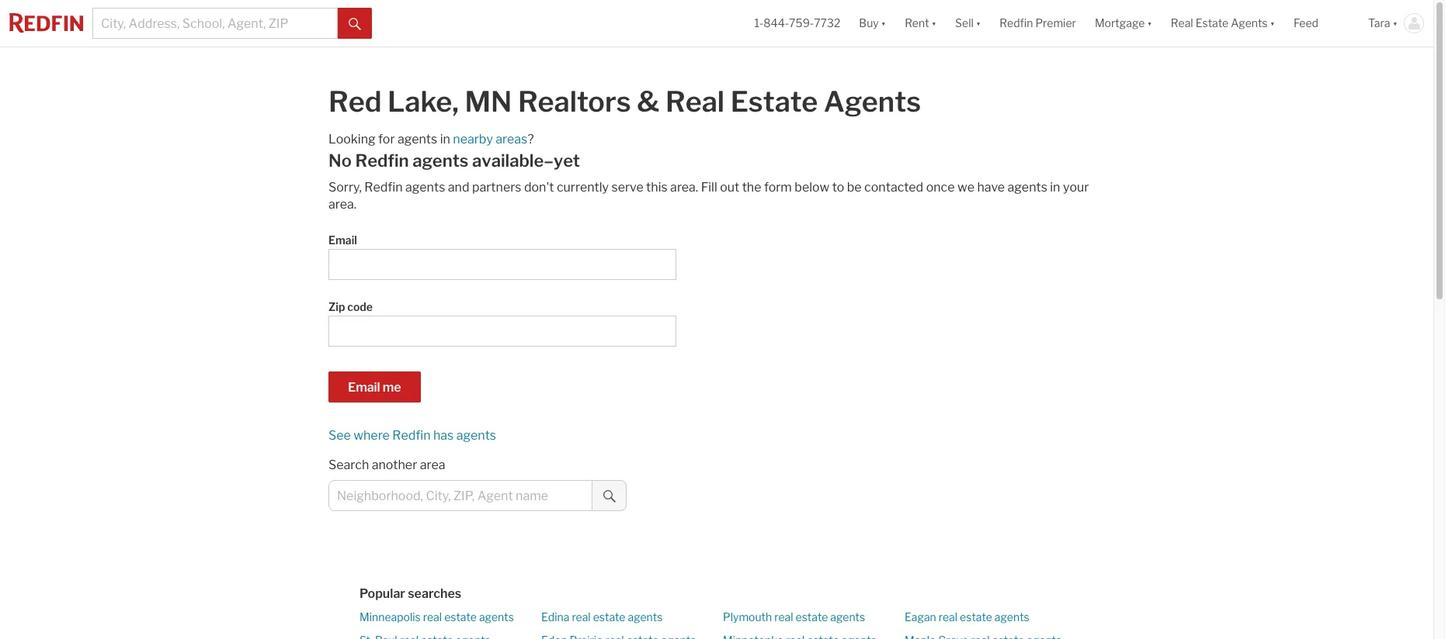 Task type: describe. For each thing, give the bounding box(es) containing it.
1-
[[754, 17, 764, 30]]

▾ for buy ▾
[[881, 17, 886, 30]]

0 horizontal spatial submit search image
[[349, 18, 361, 30]]

tara ▾
[[1368, 17, 1398, 30]]

844-
[[764, 17, 789, 30]]

agents inside dropdown button
[[1231, 17, 1268, 30]]

me
[[383, 381, 401, 395]]

nearby
[[453, 132, 493, 147]]

buy
[[859, 17, 879, 30]]

real estate agents ▾ button
[[1162, 0, 1285, 47]]

0 horizontal spatial in
[[440, 132, 450, 147]]

▾ for mortgage ▾
[[1147, 17, 1152, 30]]

redfin down for
[[355, 151, 409, 171]]

1 vertical spatial submit search image
[[603, 491, 616, 503]]

search
[[329, 458, 369, 473]]

edina real estate agents
[[541, 611, 663, 624]]

estate for eagan
[[960, 611, 992, 624]]

estate inside real estate agents ▾ link
[[1196, 17, 1229, 30]]

eagan real estate agents link
[[905, 611, 1030, 624]]

real for minneapolis
[[423, 611, 442, 624]]

fill
[[701, 180, 717, 195]]

sorry, redfin agents and partners don't currently serve this area. fill out the form below to be contacted once we have agents in your area.
[[329, 180, 1089, 212]]

sell ▾ button
[[946, 0, 991, 47]]

buy ▾ button
[[850, 0, 896, 47]]

0 horizontal spatial real
[[666, 85, 725, 119]]

zip code. required field. element
[[329, 293, 669, 316]]

minneapolis
[[360, 611, 421, 624]]

real for eagan
[[939, 611, 958, 624]]

another
[[372, 458, 417, 473]]

popular
[[360, 587, 405, 602]]

plymouth real estate agents link
[[723, 611, 865, 624]]

no redfin agents available–yet
[[329, 151, 580, 171]]

1 vertical spatial estate
[[731, 85, 818, 119]]

available–yet
[[472, 151, 580, 171]]

Neighborhood, City, ZIP, Agent name search field
[[329, 481, 593, 512]]

we
[[958, 180, 975, 195]]

email for email
[[329, 234, 357, 247]]

0 vertical spatial area.
[[670, 180, 698, 195]]

eagan
[[905, 611, 936, 624]]

real inside dropdown button
[[1171, 17, 1194, 30]]

mortgage ▾
[[1095, 17, 1152, 30]]

to
[[832, 180, 845, 195]]

popular searches
[[360, 587, 461, 602]]

buy ▾ button
[[859, 0, 886, 47]]

edina real estate agents link
[[541, 611, 663, 624]]

search another area
[[329, 458, 445, 473]]

real estate agents ▾
[[1171, 17, 1275, 30]]

premier
[[1036, 17, 1076, 30]]

redfin premier
[[1000, 17, 1076, 30]]

partners
[[472, 180, 522, 195]]

redfin inside 'sorry, redfin agents and partners don't currently serve this area. fill out the form below to be contacted once we have agents in your area.'
[[365, 180, 403, 195]]

tara
[[1368, 17, 1391, 30]]

email. required field. element
[[329, 226, 669, 249]]

in inside 'sorry, redfin agents and partners don't currently serve this area. fill out the form below to be contacted once we have agents in your area.'
[[1050, 180, 1061, 195]]

sell
[[955, 17, 974, 30]]

1-844-759-7732
[[754, 17, 841, 30]]

have
[[977, 180, 1005, 195]]

areas
[[496, 132, 528, 147]]

no
[[329, 151, 352, 171]]

feed
[[1294, 17, 1319, 30]]

the
[[742, 180, 762, 195]]

this
[[646, 180, 668, 195]]



Task type: vqa. For each thing, say whether or not it's contained in the screenshot.
Sorry, Redfin agents and partners don't currently serve this area. Fill out the form below to be contacted once we have agents in your area. at top
yes



Task type: locate. For each thing, give the bounding box(es) containing it.
rent
[[905, 17, 929, 30]]

7732
[[814, 17, 841, 30]]

below
[[795, 180, 830, 195]]

estate for edina
[[593, 611, 626, 624]]

looking
[[329, 132, 376, 147]]

▾ for tara ▾
[[1393, 17, 1398, 30]]

area. down sorry,
[[329, 197, 357, 212]]

plymouth real estate agents
[[723, 611, 865, 624]]

1 horizontal spatial agents
[[1231, 17, 1268, 30]]

2 ▾ from the left
[[932, 17, 937, 30]]

nearby areas link
[[453, 132, 528, 147]]

currently
[[557, 180, 609, 195]]

1 vertical spatial real
[[666, 85, 725, 119]]

▾ right sell
[[976, 17, 981, 30]]

see where redfin has agents
[[329, 429, 496, 443]]

4 ▾ from the left
[[1147, 17, 1152, 30]]

0 vertical spatial agents
[[1231, 17, 1268, 30]]

?
[[528, 132, 534, 147]]

1-844-759-7732 link
[[754, 17, 841, 30]]

▾ right buy
[[881, 17, 886, 30]]

0 horizontal spatial estate
[[731, 85, 818, 119]]

lake,
[[388, 85, 459, 119]]

email inside button
[[348, 381, 380, 395]]

4 real from the left
[[939, 611, 958, 624]]

1 real from the left
[[423, 611, 442, 624]]

1 horizontal spatial estate
[[1196, 17, 1229, 30]]

0 horizontal spatial area.
[[329, 197, 357, 212]]

red lake, mn realtors & real estate agents
[[329, 85, 921, 119]]

1 vertical spatial agents
[[824, 85, 921, 119]]

serve
[[612, 180, 644, 195]]

3 real from the left
[[774, 611, 793, 624]]

0 vertical spatial email
[[329, 234, 357, 247]]

0 vertical spatial estate
[[1196, 17, 1229, 30]]

plymouth
[[723, 611, 772, 624]]

in up the no redfin agents available–yet
[[440, 132, 450, 147]]

real estate agents ▾ link
[[1171, 0, 1275, 47]]

has
[[433, 429, 454, 443]]

redfin premier button
[[991, 0, 1086, 47]]

0 vertical spatial in
[[440, 132, 450, 147]]

rent ▾
[[905, 17, 937, 30]]

real right eagan
[[939, 611, 958, 624]]

mortgage
[[1095, 17, 1145, 30]]

redfin right sorry,
[[365, 180, 403, 195]]

redfin left premier
[[1000, 17, 1033, 30]]

email left me
[[348, 381, 380, 395]]

email me button
[[329, 372, 421, 403]]

don't
[[524, 180, 554, 195]]

3 ▾ from the left
[[976, 17, 981, 30]]

1 horizontal spatial submit search image
[[603, 491, 616, 503]]

eagan real estate agents
[[905, 611, 1030, 624]]

agents
[[1231, 17, 1268, 30], [824, 85, 921, 119]]

where
[[354, 429, 390, 443]]

mortgage ▾ button
[[1086, 0, 1162, 47]]

▾ right 'rent'
[[932, 17, 937, 30]]

out
[[720, 180, 740, 195]]

for
[[378, 132, 395, 147]]

sell ▾ button
[[955, 0, 981, 47]]

1 horizontal spatial real
[[1171, 17, 1194, 30]]

redfin
[[1000, 17, 1033, 30], [355, 151, 409, 171], [365, 180, 403, 195], [392, 429, 431, 443]]

rent ▾ button
[[896, 0, 946, 47]]

estate right plymouth
[[796, 611, 828, 624]]

realtors
[[518, 85, 631, 119]]

edina
[[541, 611, 570, 624]]

▾
[[881, 17, 886, 30], [932, 17, 937, 30], [976, 17, 981, 30], [1147, 17, 1152, 30], [1270, 17, 1275, 30], [1393, 17, 1398, 30]]

real for plymouth
[[774, 611, 793, 624]]

▾ right mortgage
[[1147, 17, 1152, 30]]

contacted
[[865, 180, 924, 195]]

0 vertical spatial real
[[1171, 17, 1194, 30]]

▾ for sell ▾
[[976, 17, 981, 30]]

red
[[329, 85, 382, 119]]

1 vertical spatial email
[[348, 381, 380, 395]]

0 horizontal spatial agents
[[824, 85, 921, 119]]

area. left fill on the left
[[670, 180, 698, 195]]

5 ▾ from the left
[[1270, 17, 1275, 30]]

estate
[[444, 611, 477, 624], [593, 611, 626, 624], [796, 611, 828, 624], [960, 611, 992, 624]]

code
[[347, 301, 373, 314]]

2 estate from the left
[[593, 611, 626, 624]]

once
[[926, 180, 955, 195]]

real right &
[[666, 85, 725, 119]]

be
[[847, 180, 862, 195]]

City, Address, School, Agent, ZIP search field
[[92, 8, 338, 39]]

feed button
[[1285, 0, 1359, 47]]

your
[[1063, 180, 1089, 195]]

4 estate from the left
[[960, 611, 992, 624]]

email me
[[348, 381, 401, 395]]

and
[[448, 180, 469, 195]]

1 vertical spatial in
[[1050, 180, 1061, 195]]

1 estate from the left
[[444, 611, 477, 624]]

email down sorry,
[[329, 234, 357, 247]]

minneapolis real estate agents
[[360, 611, 514, 624]]

area.
[[670, 180, 698, 195], [329, 197, 357, 212]]

&
[[637, 85, 660, 119]]

sorry,
[[329, 180, 362, 195]]

▾ for rent ▾
[[932, 17, 937, 30]]

estate down searches at the left
[[444, 611, 477, 624]]

mn
[[465, 85, 512, 119]]

0 vertical spatial submit search image
[[349, 18, 361, 30]]

zip
[[329, 301, 345, 314]]

submit search image
[[349, 18, 361, 30], [603, 491, 616, 503]]

email for email me
[[348, 381, 380, 395]]

sell ▾
[[955, 17, 981, 30]]

estate right edina
[[593, 611, 626, 624]]

real for edina
[[572, 611, 591, 624]]

estate right eagan
[[960, 611, 992, 624]]

1 ▾ from the left
[[881, 17, 886, 30]]

6 ▾ from the left
[[1393, 17, 1398, 30]]

estate for minneapolis
[[444, 611, 477, 624]]

in
[[440, 132, 450, 147], [1050, 180, 1061, 195]]

email
[[329, 234, 357, 247], [348, 381, 380, 395]]

▾ left feed
[[1270, 17, 1275, 30]]

looking for agents in nearby areas ?
[[329, 132, 534, 147]]

buy ▾
[[859, 17, 886, 30]]

real
[[423, 611, 442, 624], [572, 611, 591, 624], [774, 611, 793, 624], [939, 611, 958, 624]]

redfin inside button
[[1000, 17, 1033, 30]]

redfin left has on the bottom left of page
[[392, 429, 431, 443]]

in left your
[[1050, 180, 1061, 195]]

see
[[329, 429, 351, 443]]

form
[[764, 180, 792, 195]]

see where redfin has agents link
[[329, 429, 496, 443]]

mortgage ▾ button
[[1095, 0, 1152, 47]]

rent ▾ button
[[905, 0, 937, 47]]

2 real from the left
[[572, 611, 591, 624]]

estate for plymouth
[[796, 611, 828, 624]]

real right mortgage ▾ on the right
[[1171, 17, 1194, 30]]

real right plymouth
[[774, 611, 793, 624]]

1 horizontal spatial area.
[[670, 180, 698, 195]]

real right edina
[[572, 611, 591, 624]]

zip code
[[329, 301, 373, 314]]

▾ right tara
[[1393, 17, 1398, 30]]

real down searches at the left
[[423, 611, 442, 624]]

759-
[[789, 17, 814, 30]]

1 horizontal spatial in
[[1050, 180, 1061, 195]]

agents
[[398, 132, 437, 147], [413, 151, 469, 171], [405, 180, 445, 195], [1008, 180, 1048, 195], [456, 429, 496, 443], [479, 611, 514, 624], [628, 611, 663, 624], [830, 611, 865, 624], [995, 611, 1030, 624]]

area
[[420, 458, 445, 473]]

1 vertical spatial area.
[[329, 197, 357, 212]]

searches
[[408, 587, 461, 602]]

3 estate from the left
[[796, 611, 828, 624]]

minneapolis real estate agents link
[[360, 611, 514, 624]]



